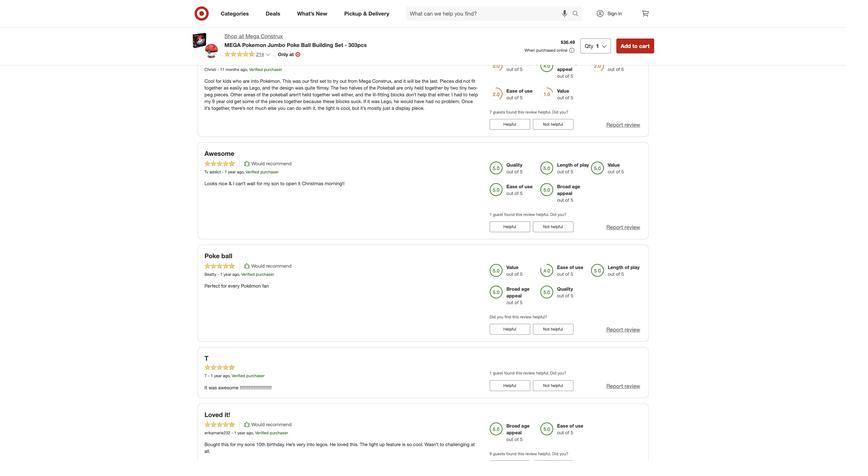 Task type: vqa. For each thing, say whether or not it's contained in the screenshot.


Task type: describe. For each thing, give the bounding box(es) containing it.
beatty - 1 year ago , verified purchaser
[[205, 272, 274, 277]]

7 guests found this review helpful. did you?
[[490, 109, 569, 115]]

he
[[330, 442, 336, 447]]

1 not helpful from the top
[[544, 19, 563, 24]]

fan
[[262, 283, 269, 289]]

recommend for awesome
[[266, 160, 292, 166]]

is inside 'cool for kids who are into pokémon. this was our first set to try out from mega construx, and it will be the last. pieces did not fit together as easily as lego, and the design was quite flimsy. the two halves of the pokeball are only held together by two tiny two- peg pieces. other areas of the pokeball aren't held together well either, and the ill-fitting blocks don't help that either. i had to help my 9 year old get some of the pieces together because these blocks suck. if it was lego, he would have had no problem. once it's together, there's not much else you can do with it, the light is cool, but it's mostly just a display piece.'
[[336, 105, 340, 111]]

he's
[[286, 442, 295, 447]]

0 vertical spatial value out of 5
[[558, 88, 574, 100]]

morning!!
[[325, 180, 345, 186]]

helpful button for awesome
[[490, 221, 530, 232]]

aren't
[[289, 92, 301, 97]]

not helpful for wish lego had made this instead
[[544, 122, 563, 127]]

5 not helpful button from the top
[[533, 380, 574, 391]]

0 horizontal spatial length
[[507, 59, 522, 65]]

verified for loved it!
[[255, 430, 269, 435]]

2 horizontal spatial length
[[608, 264, 624, 270]]

helpful. for wish lego had made this instead
[[539, 109, 552, 115]]

set
[[335, 42, 343, 48]]

2 horizontal spatial length of play out of 5
[[608, 264, 640, 277]]

would for loved it!
[[252, 422, 265, 427]]

all
[[239, 33, 244, 40]]

when purchased online
[[525, 48, 568, 53]]

every
[[228, 283, 240, 289]]

areas
[[244, 92, 255, 97]]

not helpful button for awesome
[[533, 221, 574, 232]]

not for poke ball
[[544, 326, 550, 331]]

construx,
[[372, 78, 393, 84]]

report for awesome
[[607, 224, 624, 230]]

1 not from the top
[[544, 19, 550, 24]]

is inside the bought this for my sons 10th birthday. he's very into legos. he loved this. the light up feature is so cool. wasn't to challenging at all.
[[402, 442, 406, 447]]

together down cool
[[205, 85, 222, 91]]

mega inside shop all mega construx mega pokemon jumbo poke ball building set - 303pcs
[[246, 33, 259, 40]]

5 not from the top
[[544, 383, 550, 388]]

in
[[619, 10, 622, 16]]

purchaser for loved it!
[[270, 430, 288, 435]]

not helpful button for wish lego had made this instead
[[533, 119, 574, 130]]

it
[[205, 384, 207, 390]]

into inside 'cool for kids who are into pokémon. this was our first set to try out from mega construx, and it will be the last. pieces did not fit together as easily as lego, and the design was quite flimsy. the two halves of the pokeball are only held together by two tiny two- peg pieces. other areas of the pokeball aren't held together well either, and the ill-fitting blocks don't help that either. i had to help my 9 year old get some of the pieces together because these blocks suck. if it was lego, he would have had no problem. once it's together, there's not much else you can do with it, the light is cool, but it's mostly just a display piece.'
[[251, 78, 259, 84]]

kids
[[223, 78, 232, 84]]

who
[[233, 78, 242, 84]]

very
[[297, 442, 306, 447]]

0 vertical spatial quality out of 5
[[608, 59, 624, 72]]

from
[[348, 78, 358, 84]]

0 horizontal spatial are
[[243, 78, 250, 84]]

categories
[[221, 10, 249, 17]]

1 vertical spatial length
[[558, 162, 573, 168]]

purchaser for wish lego had made this instead
[[264, 67, 282, 72]]

with
[[303, 105, 312, 111]]

0 horizontal spatial poke
[[205, 252, 220, 260]]

2 vertical spatial value out of 5
[[507, 264, 523, 277]]

together down flimsy.
[[313, 92, 331, 97]]

the right it,
[[318, 105, 325, 111]]

it!
[[225, 411, 230, 418]]

wish lego had made this instead
[[205, 47, 305, 55]]

1 horizontal spatial value
[[558, 88, 570, 94]]

fitting
[[378, 92, 390, 97]]

jumbo
[[268, 42, 286, 48]]

2 help from the left
[[469, 92, 478, 97]]

when
[[525, 48, 536, 53]]

because
[[304, 98, 322, 104]]

1 vertical spatial play
[[580, 162, 589, 168]]

shop
[[225, 33, 237, 40]]

demo video
[[192, 106, 229, 113]]

2 horizontal spatial play
[[631, 264, 640, 270]]

not helpful button for poke ball
[[533, 324, 574, 335]]

cool.
[[413, 442, 424, 447]]

9 inside 'cool for kids who are into pokémon. this was our first set to try out from mega construx, and it will be the last. pieces did not fit together as easily as lego, and the design was quite flimsy. the two halves of the pokeball are only held together by two tiny two- peg pieces. other areas of the pokeball aren't held together well either, and the ill-fitting blocks don't help that either. i had to help my 9 year old get some of the pieces together because these blocks suck. if it was lego, he would have had no problem. once it's together, there's not much else you can do with it, the light is cool, but it's mostly just a display piece.'
[[212, 98, 215, 104]]

what's new
[[297, 10, 328, 17]]

cool,
[[341, 105, 351, 111]]

perfect
[[205, 283, 220, 289]]

5 helpful button from the top
[[490, 380, 530, 391]]

what's
[[297, 10, 315, 17]]

0 vertical spatial and
[[394, 78, 402, 84]]

ago for wish lego had made this instead
[[241, 67, 247, 72]]

was left our
[[293, 78, 301, 84]]

0 horizontal spatial play
[[530, 59, 539, 65]]

poke ball
[[205, 252, 232, 260]]

delivery
[[369, 10, 390, 17]]

1 horizontal spatial 9
[[490, 451, 492, 456]]

t for t - 1 year ago , verified purchaser
[[205, 373, 207, 378]]

add
[[621, 43, 631, 49]]

beatty
[[205, 272, 216, 277]]

image of mega pokemon jumbo poke ball building set - 303pcs image
[[192, 32, 219, 59]]

tv
[[205, 169, 209, 174]]

2 vertical spatial and
[[355, 92, 363, 97]]

report review for wish lego had made this instead
[[607, 121, 641, 128]]

214 link
[[225, 51, 271, 59]]

guests for loved it!
[[493, 451, 505, 456]]

sign in link
[[591, 6, 633, 21]]

0 horizontal spatial quality out of 5
[[507, 162, 523, 174]]

would
[[401, 98, 413, 104]]

report for poke ball
[[607, 326, 624, 333]]

two-
[[469, 85, 478, 91]]

well
[[332, 92, 340, 97]]

not helpful for poke ball
[[544, 326, 563, 331]]

categories link
[[215, 6, 257, 21]]

helpful for awesome
[[504, 224, 517, 229]]

be
[[415, 78, 421, 84]]

awesome
[[218, 384, 239, 390]]

loved
[[205, 411, 223, 418]]

if
[[364, 98, 366, 104]]

303pcs
[[349, 42, 367, 48]]

but
[[352, 105, 359, 111]]

can
[[287, 105, 295, 111]]

helpful?
[[533, 314, 548, 319]]

1 horizontal spatial not
[[266, 58, 273, 64]]

, for wish lego had made this instead
[[247, 67, 248, 72]]

- for t
[[208, 373, 210, 378]]

recommend down only at
[[274, 58, 300, 64]]

pokémon
[[241, 283, 261, 289]]

verified up 'wait'
[[246, 169, 259, 174]]

ago up can't
[[237, 169, 244, 174]]

last.
[[430, 78, 439, 84]]

1 vertical spatial and
[[262, 85, 270, 91]]

2 two from the left
[[451, 85, 458, 91]]

1 helpful button from the top
[[490, 17, 530, 27]]

poke inside shop all mega construx mega pokemon jumbo poke ball building set - 303pcs
[[287, 42, 300, 48]]

2 horizontal spatial value out of 5
[[608, 162, 624, 174]]

either.
[[438, 92, 451, 97]]

found for wish lego had made this instead
[[507, 109, 517, 115]]

0 horizontal spatial &
[[229, 180, 232, 186]]

this inside the bought this for my sons 10th birthday. he's very into legos. he loved this. the light up feature is so cool. wasn't to challenging at all.
[[221, 442, 229, 447]]

would recommend for loved it!
[[252, 422, 292, 427]]

ball
[[222, 252, 232, 260]]

was right it at the left bottom
[[209, 384, 217, 390]]

for left every
[[221, 283, 227, 289]]

guests for wish lego had made this instead
[[493, 109, 505, 115]]

else
[[268, 105, 277, 111]]

purchaser up looks nice & i can't wait for my son to open it christmas morning!!
[[261, 169, 279, 174]]

mega inside 'cool for kids who are into pokémon. this was our first set to try out from mega construx, and it will be the last. pieces did not fit together as easily as lego, and the design was quite flimsy. the two halves of the pokeball are only held together by two tiny two- peg pieces. other areas of the pokeball aren't held together well either, and the ill-fitting blocks don't help that either. i had to help my 9 year old get some of the pieces together because these blocks suck. if it was lego, he would have had no problem. once it's together, there's not much else you can do with it, the light is cool, but it's mostly just a display piece.'
[[359, 78, 371, 84]]

you? for loved it!
[[560, 451, 569, 456]]

looks
[[205, 180, 217, 186]]

year inside 'cool for kids who are into pokémon. this was our first set to try out from mega construx, and it will be the last. pieces did not fit together as easily as lego, and the design was quite flimsy. the two halves of the pokeball are only held together by two tiny two- peg pieces. other areas of the pokeball aren't held together well either, and the ill-fitting blocks don't help that either. i had to help my 9 year old get some of the pieces together because these blocks suck. if it was lego, he would have had no problem. once it's together, there's not much else you can do with it, the light is cool, but it's mostly just a display piece.'
[[216, 98, 225, 104]]

erikamarie232
[[205, 430, 230, 435]]

10th
[[256, 442, 266, 447]]

would recommend for poke ball
[[252, 263, 292, 269]]

shop all mega construx mega pokemon jumbo poke ball building set - 303pcs
[[225, 33, 367, 48]]

problem.
[[442, 98, 461, 104]]

christmas
[[302, 180, 324, 186]]

2 as from the left
[[243, 85, 248, 91]]

verified for poke ball
[[241, 272, 255, 277]]

- right addict
[[222, 169, 224, 174]]

that
[[428, 92, 436, 97]]

tiny
[[460, 85, 467, 91]]

cool for kids who are into pokémon. this was our first set to try out from mega construx, and it will be the last. pieces did not fit together as easily as lego, and the design was quite flimsy. the two halves of the pokeball are only held together by two tiny two- peg pieces. other areas of the pokeball aren't held together well either, and the ill-fitting blocks don't help that either. i had to help my 9 year old get some of the pieces together because these blocks suck. if it was lego, he would have had no problem. once it's together, there's not much else you can do with it, the light is cool, but it's mostly just a display piece.
[[205, 78, 478, 111]]

2 horizontal spatial not
[[464, 78, 470, 84]]

2 horizontal spatial it
[[404, 78, 406, 84]]

qty
[[585, 43, 594, 49]]

helpful button for poke ball
[[490, 324, 530, 335]]

ball
[[301, 42, 311, 48]]

1 vertical spatial lego,
[[381, 98, 393, 104]]

2 horizontal spatial had
[[454, 92, 462, 97]]

new
[[316, 10, 328, 17]]

you? for awesome
[[558, 212, 567, 217]]

1 vertical spatial blocks
[[336, 98, 350, 104]]

construx
[[261, 33, 283, 40]]

to inside button
[[633, 43, 638, 49]]

what's new link
[[292, 6, 336, 21]]

would for poke ball
[[252, 263, 265, 269]]

will
[[407, 78, 414, 84]]

cool
[[205, 78, 215, 84]]

1 horizontal spatial blocks
[[391, 92, 405, 97]]

year for poke ball
[[224, 272, 231, 277]]

report for wish lego had made this instead
[[607, 121, 624, 128]]

tv addict - 1 year ago , verified purchaser
[[205, 169, 279, 174]]

erikamarie232 - 1 year ago , verified purchaser
[[205, 430, 288, 435]]

i inside 'cool for kids who are into pokémon. this was our first set to try out from mega construx, and it will be the last. pieces did not fit together as easily as lego, and the design was quite flimsy. the two halves of the pokeball are only held together by two tiny two- peg pieces. other areas of the pokeball aren't held together well either, and the ill-fitting blocks don't help that either. i had to help my 9 year old get some of the pieces together because these blocks suck. if it was lego, he would have had no problem. once it's together, there's not much else you can do with it, the light is cool, but it's mostly just a display piece.'
[[452, 92, 453, 97]]

helpful for wish lego had made this instead
[[504, 122, 517, 127]]

pickup
[[344, 10, 362, 17]]

lego
[[221, 47, 236, 55]]

my inside 'cool for kids who are into pokémon. this was our first set to try out from mega construx, and it will be the last. pieces did not fit together as easily as lego, and the design was quite flimsy. the two halves of the pokeball are only held together by two tiny two- peg pieces. other areas of the pokeball aren't held together well either, and the ill-fitting blocks don't help that either. i had to help my 9 year old get some of the pieces together because these blocks suck. if it was lego, he would have had no problem. once it's together, there's not much else you can do with it, the light is cool, but it's mostly just a display piece.'
[[205, 98, 211, 104]]

1 horizontal spatial quality
[[558, 286, 574, 292]]

qty 1
[[585, 43, 599, 49]]

0 horizontal spatial value
[[507, 264, 519, 270]]

the left ill-
[[365, 92, 371, 97]]

- for poke ball
[[218, 272, 219, 277]]

instead
[[283, 47, 305, 55]]

made
[[251, 47, 268, 55]]

t for t
[[205, 354, 209, 362]]

helpful for poke ball
[[504, 326, 517, 331]]

a
[[392, 105, 394, 111]]

ago for t
[[223, 373, 230, 378]]

birthday.
[[267, 442, 285, 447]]

1 vertical spatial you
[[497, 314, 504, 319]]



Task type: locate. For each thing, give the bounding box(es) containing it.
1 vertical spatial into
[[307, 442, 315, 447]]

4 not from the top
[[544, 326, 550, 331]]

the left 'pokeball'
[[262, 92, 269, 97]]

to right add
[[633, 43, 638, 49]]

4 would from the top
[[252, 422, 265, 427]]

he
[[394, 98, 399, 104]]

3 report from the top
[[607, 326, 624, 333]]

halves
[[349, 85, 363, 91]]

ago up perfect for every pokémon fan
[[233, 272, 239, 277]]

1 vertical spatial quality
[[507, 162, 523, 168]]

would up beatty - 1 year ago , verified purchaser in the left bottom of the page
[[252, 263, 265, 269]]

What can we help you find? suggestions appear below search field
[[406, 6, 574, 21]]

0 vertical spatial had
[[238, 47, 250, 55]]

1 horizontal spatial length of play out of 5
[[558, 162, 589, 174]]

0 horizontal spatial not
[[247, 105, 254, 111]]

1 horizontal spatial light
[[369, 442, 378, 447]]

3 guest from the top
[[493, 371, 503, 376]]

was down ill-
[[371, 98, 380, 104]]

1 vertical spatial quality out of 5
[[507, 162, 523, 174]]

not helpful
[[544, 19, 563, 24], [544, 122, 563, 127], [544, 224, 563, 229], [544, 326, 563, 331], [544, 383, 563, 388]]

report review for awesome
[[607, 224, 641, 230]]

purchaser up !!!!!!!!!!!!!!!!!!!!!!!!!!
[[247, 373, 265, 378]]

christi - 11 months ago , verified purchaser
[[205, 67, 282, 72]]

0 horizontal spatial mega
[[246, 33, 259, 40]]

purchaser for t
[[247, 373, 265, 378]]

1 vertical spatial i
[[233, 180, 234, 186]]

found
[[505, 7, 515, 12], [507, 109, 517, 115], [505, 212, 515, 217], [505, 371, 515, 376], [507, 451, 517, 456]]

1 vertical spatial light
[[369, 442, 378, 447]]

1 horizontal spatial quality out of 5
[[558, 286, 574, 298]]

find
[[505, 314, 512, 319]]

0 vertical spatial length of play out of 5
[[507, 59, 539, 72]]

- for loved it!
[[232, 430, 233, 435]]

1 horizontal spatial the
[[360, 442, 368, 447]]

2 vertical spatial quality
[[558, 286, 574, 292]]

0 vertical spatial you
[[278, 105, 286, 111]]

2 horizontal spatial and
[[394, 78, 402, 84]]

sign in
[[608, 10, 622, 16]]

did
[[456, 78, 462, 84]]

1 horizontal spatial poke
[[287, 42, 300, 48]]

all.
[[205, 448, 210, 454]]

1 1 guest found this review helpful. did you? from the top
[[490, 7, 567, 12]]

1 horizontal spatial held
[[415, 85, 424, 91]]

1 vertical spatial guest
[[493, 212, 503, 217]]

found for loved it!
[[507, 451, 517, 456]]

get
[[234, 98, 241, 104]]

you
[[278, 105, 286, 111], [497, 314, 504, 319]]

up
[[380, 442, 385, 447]]

report review button for awesome
[[607, 223, 641, 231]]

1 horizontal spatial play
[[580, 162, 589, 168]]

as
[[224, 85, 229, 91], [243, 85, 248, 91]]

age
[[572, 59, 581, 65], [572, 183, 581, 189], [522, 286, 530, 292], [522, 423, 530, 429]]

guest for fifth helpful button from the top
[[493, 371, 503, 376]]

0 vertical spatial not
[[266, 58, 273, 64]]

not left fit
[[464, 78, 470, 84]]

2 helpful from the top
[[551, 122, 563, 127]]

lego, up "areas"
[[250, 85, 261, 91]]

and up 'suck.'
[[355, 92, 363, 97]]

length of play out of 5
[[507, 59, 539, 72], [558, 162, 589, 174], [608, 264, 640, 277]]

year up sons
[[238, 430, 245, 435]]

light inside 'cool for kids who are into pokémon. this was our first set to try out from mega construx, and it will be the last. pieces did not fit together as easily as lego, and the design was quite flimsy. the two halves of the pokeball are only held together by two tiny two- peg pieces. other areas of the pokeball aren't held together well either, and the ill-fitting blocks don't help that either. i had to help my 9 year old get some of the pieces together because these blocks suck. if it was lego, he would have had no problem. once it's together, there's not much else you can do with it, the light is cool, but it's mostly just a display piece.'
[[326, 105, 335, 111]]

, down 214 link
[[247, 67, 248, 72]]

2 vertical spatial it
[[298, 180, 301, 186]]

1 vertical spatial it
[[368, 98, 370, 104]]

recommend up fan
[[266, 263, 292, 269]]

helpful.
[[536, 7, 549, 12], [539, 109, 552, 115], [536, 212, 549, 217], [536, 371, 549, 376], [539, 451, 552, 456]]

0 vertical spatial i
[[452, 92, 453, 97]]

4 not helpful button from the top
[[533, 324, 574, 335]]

helpful button
[[490, 17, 530, 27], [490, 119, 530, 130], [490, 221, 530, 232], [490, 324, 530, 335], [490, 380, 530, 391]]

my inside the bought this for my sons 10th birthday. he's very into legos. he loved this. the light up feature is so cool. wasn't to challenging at all.
[[237, 442, 244, 447]]

1 report from the top
[[607, 121, 624, 128]]

had down all
[[238, 47, 250, 55]]

1 not helpful button from the top
[[533, 17, 574, 27]]

4 report from the top
[[607, 382, 624, 389]]

1 vertical spatial length of play out of 5
[[558, 162, 589, 174]]

awesome
[[205, 149, 234, 157]]

0 horizontal spatial length of play out of 5
[[507, 59, 539, 72]]

lego, up just
[[381, 98, 393, 104]]

0 horizontal spatial it's
[[205, 105, 210, 111]]

1 vertical spatial is
[[402, 442, 406, 447]]

not for awesome
[[544, 224, 550, 229]]

0 vertical spatial is
[[336, 105, 340, 111]]

1 guest found this review helpful. did you?
[[490, 7, 567, 12], [490, 212, 567, 217], [490, 371, 567, 376]]

3 helpful from the top
[[551, 224, 563, 229]]

- right set
[[345, 42, 347, 48]]

2 guests from the top
[[493, 451, 505, 456]]

help down two-
[[469, 92, 478, 97]]

display
[[396, 105, 411, 111]]

the right this.
[[360, 442, 368, 447]]

it's
[[205, 105, 210, 111], [361, 105, 366, 111]]

add to cart button
[[617, 39, 655, 53]]

0 vertical spatial light
[[326, 105, 335, 111]]

1 horizontal spatial are
[[397, 85, 403, 91]]

year up awesome
[[214, 373, 222, 378]]

1 horizontal spatial two
[[451, 85, 458, 91]]

, for poke ball
[[239, 272, 240, 277]]

2 guest from the top
[[493, 212, 503, 217]]

nice
[[219, 180, 228, 186]]

3 helpful from the top
[[504, 224, 517, 229]]

my left son
[[264, 180, 270, 186]]

blocks up cool, at the top of the page
[[336, 98, 350, 104]]

by
[[444, 85, 449, 91]]

it right 'open'
[[298, 180, 301, 186]]

to inside the bought this for my sons 10th birthday. he's very into legos. he loved this. the light up feature is so cool. wasn't to challenging at all.
[[440, 442, 444, 447]]

would for wish lego had made this instead
[[252, 58, 265, 64]]

and left will
[[394, 78, 402, 84]]

2 horizontal spatial value
[[608, 162, 620, 168]]

3 not from the top
[[544, 224, 550, 229]]

2 helpful button from the top
[[490, 119, 530, 130]]

4 helpful button from the top
[[490, 324, 530, 335]]

report review button for wish lego had made this instead
[[607, 121, 641, 129]]

as up "areas"
[[243, 85, 248, 91]]

4 helpful from the top
[[504, 326, 517, 331]]

not
[[544, 19, 550, 24], [544, 122, 550, 127], [544, 224, 550, 229], [544, 326, 550, 331], [544, 383, 550, 388]]

at
[[290, 51, 294, 57], [471, 442, 475, 447]]

1 vertical spatial 9
[[490, 451, 492, 456]]

, for loved it!
[[253, 430, 254, 435]]

11
[[220, 67, 225, 72]]

you inside 'cool for kids who are into pokémon. this was our first set to try out from mega construx, and it will be the last. pieces did not fit together as easily as lego, and the design was quite flimsy. the two halves of the pokeball are only held together by two tiny two- peg pieces. other areas of the pokeball aren't held together well either, and the ill-fitting blocks don't help that either. i had to help my 9 year old get some of the pieces together because these blocks suck. if it was lego, he would have had no problem. once it's together, there's not much else you can do with it, the light is cool, but it's mostly just a display piece.'
[[278, 105, 286, 111]]

1 horizontal spatial lego,
[[381, 98, 393, 104]]

legos.
[[316, 442, 329, 447]]

blocks
[[391, 92, 405, 97], [336, 98, 350, 104]]

helpful. for awesome
[[536, 212, 549, 217]]

3 report review from the top
[[607, 326, 641, 333]]

would up tv addict - 1 year ago , verified purchaser
[[252, 160, 265, 166]]

1 helpful from the top
[[551, 19, 563, 24]]

0 vertical spatial blocks
[[391, 92, 405, 97]]

2 report review from the top
[[607, 224, 641, 230]]

out
[[507, 66, 514, 72], [608, 66, 615, 72], [558, 73, 564, 79], [340, 78, 347, 84], [507, 95, 514, 100], [558, 95, 564, 100], [507, 169, 514, 174], [558, 169, 564, 174], [608, 169, 615, 174], [507, 190, 514, 196], [558, 197, 564, 203], [507, 271, 514, 277], [558, 271, 564, 277], [608, 271, 615, 277], [558, 293, 564, 298], [507, 299, 514, 305], [558, 430, 564, 435], [507, 436, 514, 442]]

value out of 5
[[558, 88, 574, 100], [608, 162, 624, 174], [507, 264, 523, 277]]

1 horizontal spatial it's
[[361, 105, 366, 111]]

ease of use out of 5
[[507, 88, 533, 100], [507, 183, 533, 196], [558, 264, 584, 277], [558, 423, 584, 435]]

bought this for my sons 10th birthday. he's very into legos. he loved this. the light up feature is so cool. wasn't to challenging at all.
[[205, 442, 475, 454]]

1 horizontal spatial i
[[452, 92, 453, 97]]

2 vertical spatial play
[[631, 264, 640, 270]]

my down peg
[[205, 98, 211, 104]]

0 horizontal spatial you
[[278, 105, 286, 111]]

0 horizontal spatial i
[[233, 180, 234, 186]]

4 not helpful from the top
[[544, 326, 563, 331]]

1 horizontal spatial value out of 5
[[558, 88, 574, 100]]

2 not helpful button from the top
[[533, 119, 574, 130]]

pieces
[[440, 78, 454, 84]]

3 not helpful from the top
[[544, 224, 563, 229]]

2 vertical spatial value
[[507, 264, 519, 270]]

, up can't
[[244, 169, 245, 174]]

recommend
[[274, 58, 300, 64], [266, 160, 292, 166], [266, 263, 292, 269], [266, 422, 292, 427]]

& right nice
[[229, 180, 232, 186]]

t - 1 year ago , verified purchaser
[[205, 373, 265, 378]]

2 vertical spatial 1 guest found this review helpful. did you?
[[490, 371, 567, 376]]

year up every
[[224, 272, 231, 277]]

it right if
[[368, 98, 370, 104]]

5 helpful from the top
[[551, 383, 563, 388]]

1 horizontal spatial as
[[243, 85, 248, 91]]

- inside shop all mega construx mega pokemon jumbo poke ball building set - 303pcs
[[345, 42, 347, 48]]

1 would from the top
[[252, 58, 265, 64]]

purchaser for poke ball
[[256, 272, 274, 277]]

0 horizontal spatial quality
[[507, 162, 523, 168]]

0 horizontal spatial my
[[205, 98, 211, 104]]

1 t from the top
[[205, 354, 209, 362]]

this.
[[350, 442, 359, 447]]

1 as from the left
[[224, 85, 229, 91]]

ill-
[[373, 92, 378, 97]]

0 vertical spatial mega
[[246, 33, 259, 40]]

as down kids
[[224, 85, 229, 91]]

5 not helpful from the top
[[544, 383, 563, 388]]

, for t
[[230, 373, 231, 378]]

1 vertical spatial 1 guest found this review helpful. did you?
[[490, 212, 567, 217]]

mega
[[225, 42, 241, 48]]

verified for wish lego had made this instead
[[249, 67, 263, 72]]

- right erikamarie232
[[232, 430, 233, 435]]

pieces
[[269, 98, 283, 104]]

report review
[[607, 121, 641, 128], [607, 224, 641, 230], [607, 326, 641, 333], [607, 382, 641, 389]]

pokémon.
[[260, 78, 281, 84]]

would recommend for awesome
[[252, 160, 292, 166]]

1 helpful from the top
[[504, 19, 517, 24]]

year for loved it!
[[238, 430, 245, 435]]

found for awesome
[[505, 212, 515, 217]]

online
[[557, 48, 568, 53]]

1 vertical spatial &
[[229, 180, 232, 186]]

1 vertical spatial held
[[302, 92, 311, 97]]

helpful for awesome
[[551, 224, 563, 229]]

4 report review button from the top
[[607, 382, 641, 390]]

guest for helpful button associated with awesome
[[493, 212, 503, 217]]

ago for poke ball
[[233, 272, 239, 277]]

recommend up son
[[266, 160, 292, 166]]

0 vertical spatial t
[[205, 354, 209, 362]]

purchaser up birthday.
[[270, 430, 288, 435]]

0 vertical spatial length
[[507, 59, 522, 65]]

report review button for poke ball
[[607, 326, 641, 333]]

light left up
[[369, 442, 378, 447]]

2 vertical spatial not
[[247, 105, 254, 111]]

my left sons
[[237, 442, 244, 447]]

1 report review from the top
[[607, 121, 641, 128]]

for inside the bought this for my sons 10th birthday. he's very into legos. he loved this. the light up feature is so cool. wasn't to challenging at all.
[[230, 442, 236, 447]]

the inside 'cool for kids who are into pokémon. this was our first set to try out from mega construx, and it will be the last. pieces did not fit together as easily as lego, and the design was quite flimsy. the two halves of the pokeball are only held together by two tiny two- peg pieces. other areas of the pokeball aren't held together well either, and the ill-fitting blocks don't help that either. i had to help my 9 year old get some of the pieces together because these blocks suck. if it was lego, he would have had no problem. once it's together, there's not much else you can do with it, the light is cool, but it's mostly just a display piece.'
[[331, 85, 339, 91]]

for left sons
[[230, 442, 236, 447]]

was
[[293, 78, 301, 84], [295, 85, 304, 91], [371, 98, 380, 104], [209, 384, 217, 390]]

don't
[[406, 92, 417, 97]]

4 report review from the top
[[607, 382, 641, 389]]

held down quite
[[302, 92, 311, 97]]

two right by
[[451, 85, 458, 91]]

would recommend up looks nice & i can't wait for my son to open it christmas morning!!
[[252, 160, 292, 166]]

0 vertical spatial value
[[558, 88, 570, 94]]

wait
[[247, 180, 256, 186]]

& right pickup
[[364, 10, 367, 17]]

the inside the bought this for my sons 10th birthday. he's very into legos. he loved this. the light up feature is so cool. wasn't to challenging at all.
[[360, 442, 368, 447]]

our
[[302, 78, 309, 84]]

pokeball
[[377, 85, 395, 91]]

was up aren't
[[295, 85, 304, 91]]

2 1 guest found this review helpful. did you? from the top
[[490, 212, 567, 217]]

ago up sons
[[246, 430, 253, 435]]

helpful for poke ball
[[551, 326, 563, 331]]

ago for loved it!
[[246, 430, 253, 435]]

1 vertical spatial not
[[464, 78, 470, 84]]

0 horizontal spatial and
[[262, 85, 270, 91]]

guests
[[493, 109, 505, 115], [493, 451, 505, 456]]

out inside 'cool for kids who are into pokémon. this was our first set to try out from mega construx, and it will be the last. pieces did not fit together as easily as lego, and the design was quite flimsy. the two halves of the pokeball are only held together by two tiny two- peg pieces. other areas of the pokeball aren't held together well either, and the ill-fitting blocks don't help that either. i had to help my 9 year old get some of the pieces together because these blocks suck. if it was lego, he would have had no problem. once it's together, there's not much else you can do with it, the light is cool, but it's mostly just a display piece.'
[[340, 78, 347, 84]]

1 vertical spatial are
[[397, 85, 403, 91]]

1 would recommend from the top
[[252, 160, 292, 166]]

1 vertical spatial mega
[[359, 78, 371, 84]]

year up "together,"
[[216, 98, 225, 104]]

, up sons
[[253, 430, 254, 435]]

appeal
[[558, 66, 573, 72], [558, 190, 573, 196], [507, 293, 522, 298], [507, 430, 522, 435]]

1 horizontal spatial length
[[558, 162, 573, 168]]

would recommend up fan
[[252, 263, 292, 269]]

not helpful for awesome
[[544, 224, 563, 229]]

2 not helpful from the top
[[544, 122, 563, 127]]

year for t
[[214, 373, 222, 378]]

helpful for wish lego had made this instead
[[551, 122, 563, 127]]

helpful button for wish lego had made this instead
[[490, 119, 530, 130]]

for right 'wait'
[[257, 180, 263, 186]]

recommend for poke ball
[[266, 263, 292, 269]]

into inside the bought this for my sons 10th birthday. he's very into legos. he loved this. the light up feature is so cool. wasn't to challenging at all.
[[307, 442, 315, 447]]

!!!!!!!!!!!!!!!!!!!!!!!!!!
[[240, 384, 272, 390]]

2 would recommend from the top
[[252, 263, 292, 269]]

help
[[418, 92, 427, 97], [469, 92, 478, 97]]

cart
[[640, 43, 650, 49]]

3 helpful button from the top
[[490, 221, 530, 232]]

for left kids
[[216, 78, 222, 84]]

not down some
[[247, 105, 254, 111]]

would recommend up birthday.
[[252, 422, 292, 427]]

it left will
[[404, 78, 406, 84]]

0 horizontal spatial lego,
[[250, 85, 261, 91]]

it was awesome !!!!!!!!!!!!!!!!!!!!!!!!!!
[[205, 384, 272, 390]]

1 guest from the top
[[493, 7, 503, 12]]

2 t from the top
[[205, 373, 207, 378]]

0 vertical spatial held
[[415, 85, 424, 91]]

0 vertical spatial guests
[[493, 109, 505, 115]]

the up 'pokeball'
[[272, 85, 278, 91]]

are left only
[[397, 85, 403, 91]]

had down 'tiny'
[[454, 92, 462, 97]]

of
[[524, 59, 528, 65], [515, 66, 519, 72], [616, 66, 620, 72], [566, 73, 570, 79], [364, 85, 368, 91], [519, 88, 524, 94], [257, 92, 261, 97], [515, 95, 519, 100], [566, 95, 570, 100], [256, 98, 260, 104], [574, 162, 579, 168], [515, 169, 519, 174], [566, 169, 570, 174], [616, 169, 620, 174], [519, 183, 524, 189], [515, 190, 519, 196], [566, 197, 570, 203], [570, 264, 574, 270], [625, 264, 630, 270], [515, 271, 519, 277], [566, 271, 570, 277], [616, 271, 620, 277], [566, 293, 570, 298], [515, 299, 519, 305], [570, 423, 574, 429], [566, 430, 570, 435], [515, 436, 519, 442]]

0 horizontal spatial light
[[326, 105, 335, 111]]

is left cool, at the top of the page
[[336, 105, 340, 111]]

2 helpful from the top
[[504, 122, 517, 127]]

1 vertical spatial at
[[471, 442, 475, 447]]

to right son
[[281, 180, 285, 186]]

feature
[[386, 442, 401, 447]]

would down 214
[[252, 58, 265, 64]]

the down try
[[331, 85, 339, 91]]

- right the beatty
[[218, 272, 219, 277]]

i up problem.
[[452, 92, 453, 97]]

2 report review button from the top
[[607, 223, 641, 231]]

&
[[364, 10, 367, 17], [229, 180, 232, 186]]

would up erikamarie232 - 1 year ago , verified purchaser
[[252, 422, 265, 427]]

for inside 'cool for kids who are into pokémon. this was our first set to try out from mega construx, and it will be the last. pieces did not fit together as easily as lego, and the design was quite flimsy. the two halves of the pokeball are only held together by two tiny two- peg pieces. other areas of the pokeball aren't held together well either, and the ill-fitting blocks don't help that either. i had to help my 9 year old get some of the pieces together because these blocks suck. if it was lego, he would have had no problem. once it's together, there's not much else you can do with it, the light is cool, but it's mostly just a display piece.'
[[216, 78, 222, 84]]

it's left video
[[205, 105, 210, 111]]

poke up only at
[[287, 42, 300, 48]]

- for wish lego had made this instead
[[217, 67, 219, 72]]

the up much
[[261, 98, 268, 104]]

you down pieces
[[278, 105, 286, 111]]

1 it's from the left
[[205, 105, 210, 111]]

at right the only
[[290, 51, 294, 57]]

2 would from the top
[[252, 160, 265, 166]]

, up perfect for every pokémon fan
[[239, 272, 240, 277]]

2 vertical spatial quality out of 5
[[558, 286, 574, 298]]

1 help from the left
[[418, 92, 427, 97]]

at inside the bought this for my sons 10th birthday. he's very into legos. he loved this. the light up feature is so cool. wasn't to challenging at all.
[[471, 442, 475, 447]]

1 vertical spatial had
[[454, 92, 462, 97]]

ago right months on the top left of the page
[[241, 67, 247, 72]]

report review for poke ball
[[607, 326, 641, 333]]

, up awesome
[[230, 373, 231, 378]]

2 vertical spatial had
[[426, 98, 434, 104]]

- left 11
[[217, 67, 219, 72]]

0 horizontal spatial held
[[302, 92, 311, 97]]

2 report from the top
[[607, 224, 624, 230]]

together down aren't
[[284, 98, 302, 104]]

0 vertical spatial into
[[251, 78, 259, 84]]

0 vertical spatial at
[[290, 51, 294, 57]]

the
[[331, 85, 339, 91], [360, 442, 368, 447]]

to left try
[[328, 78, 332, 84]]

the right be on the top of the page
[[422, 78, 429, 84]]

year up can't
[[228, 169, 236, 174]]

0 horizontal spatial had
[[238, 47, 250, 55]]

peg
[[205, 92, 213, 97]]

purchaser down would not recommend
[[264, 67, 282, 72]]

search
[[570, 11, 586, 17]]

deals
[[266, 10, 280, 17]]

2 horizontal spatial quality out of 5
[[608, 59, 624, 72]]

1 horizontal spatial it
[[368, 98, 370, 104]]

0 vertical spatial would recommend
[[252, 160, 292, 166]]

not
[[266, 58, 273, 64], [464, 78, 470, 84], [247, 105, 254, 111]]

not down made
[[266, 58, 273, 64]]

5 helpful from the top
[[504, 383, 517, 388]]

0 vertical spatial quality
[[608, 59, 624, 65]]

3 report review button from the top
[[607, 326, 641, 333]]

length
[[507, 59, 522, 65], [558, 162, 573, 168], [608, 264, 624, 270]]

1 guests from the top
[[493, 109, 505, 115]]

2 vertical spatial my
[[237, 442, 244, 447]]

3 1 guest found this review helpful. did you? from the top
[[490, 371, 567, 376]]

1 vertical spatial my
[[264, 180, 270, 186]]

verified up 'pokémon'
[[241, 272, 255, 277]]

guest for 1st helpful button from the top of the page
[[493, 7, 503, 12]]

it's down if
[[361, 105, 366, 111]]

0 horizontal spatial blocks
[[336, 98, 350, 104]]

loved it!
[[205, 411, 230, 418]]

flimsy.
[[317, 85, 330, 91]]

the up ill-
[[369, 85, 376, 91]]

2 it's from the left
[[361, 105, 366, 111]]

0 horizontal spatial help
[[418, 92, 427, 97]]

it,
[[313, 105, 317, 111]]

held
[[415, 85, 424, 91], [302, 92, 311, 97]]

1 vertical spatial poke
[[205, 252, 220, 260]]

3 would from the top
[[252, 263, 265, 269]]

you?
[[558, 7, 567, 12], [560, 109, 569, 115], [558, 212, 567, 217], [558, 371, 567, 376], [560, 451, 569, 456]]

4 helpful from the top
[[551, 326, 563, 331]]

light down these
[[326, 105, 335, 111]]

0 horizontal spatial 9
[[212, 98, 215, 104]]

mega up pokemon
[[246, 33, 259, 40]]

ago up awesome
[[223, 373, 230, 378]]

verified down 214
[[249, 67, 263, 72]]

0 vertical spatial &
[[364, 10, 367, 17]]

easily
[[230, 85, 242, 91]]

purchaser up fan
[[256, 272, 274, 277]]

building
[[312, 42, 333, 48]]

light inside the bought this for my sons 10th birthday. he's very into legos. he loved this. the light up feature is so cool. wasn't to challenging at all.
[[369, 442, 378, 447]]

quality out of 5
[[608, 59, 624, 72], [507, 162, 523, 174], [558, 286, 574, 298]]

you? for wish lego had made this instead
[[560, 109, 569, 115]]

the
[[422, 78, 429, 84], [272, 85, 278, 91], [369, 85, 376, 91], [262, 92, 269, 97], [365, 92, 371, 97], [261, 98, 268, 104], [318, 105, 325, 111]]

once
[[462, 98, 473, 104]]

i
[[452, 92, 453, 97], [233, 180, 234, 186]]

christi
[[205, 67, 216, 72]]

are right who
[[243, 78, 250, 84]]

verified for t
[[232, 373, 245, 378]]

1 vertical spatial the
[[360, 442, 368, 447]]

helpful. for loved it!
[[539, 451, 552, 456]]

had down that
[[426, 98, 434, 104]]

to up once
[[464, 92, 468, 97]]

not for wish lego had made this instead
[[544, 122, 550, 127]]

1 two from the left
[[340, 85, 348, 91]]

bought
[[205, 442, 220, 447]]

i left can't
[[233, 180, 234, 186]]

0 horizontal spatial the
[[331, 85, 339, 91]]

1 horizontal spatial &
[[364, 10, 367, 17]]

$36.49
[[561, 39, 575, 45]]

help up have at top
[[418, 92, 427, 97]]

3 would recommend from the top
[[252, 422, 292, 427]]

together down last.
[[425, 85, 443, 91]]

pieces.
[[214, 92, 229, 97]]

quality
[[608, 59, 624, 65], [507, 162, 523, 168], [558, 286, 574, 292]]

only at
[[278, 51, 294, 57]]

into right very
[[307, 442, 315, 447]]

- up the it was awesome !!!!!!!!!!!!!!!!!!!!!!!!!! on the bottom left of page
[[208, 373, 210, 378]]

recommend for loved it!
[[266, 422, 292, 427]]

pickup & delivery
[[344, 10, 390, 17]]

0 vertical spatial 1 guest found this review helpful. did you?
[[490, 7, 567, 12]]

only
[[278, 51, 288, 57]]

2 not from the top
[[544, 122, 550, 127]]

would for awesome
[[252, 160, 265, 166]]

mega up "halves" in the top left of the page
[[359, 78, 371, 84]]

1 report review button from the top
[[607, 121, 641, 129]]

3 not helpful button from the top
[[533, 221, 574, 232]]

poke left ball
[[205, 252, 220, 260]]

held down be on the top of the page
[[415, 85, 424, 91]]



